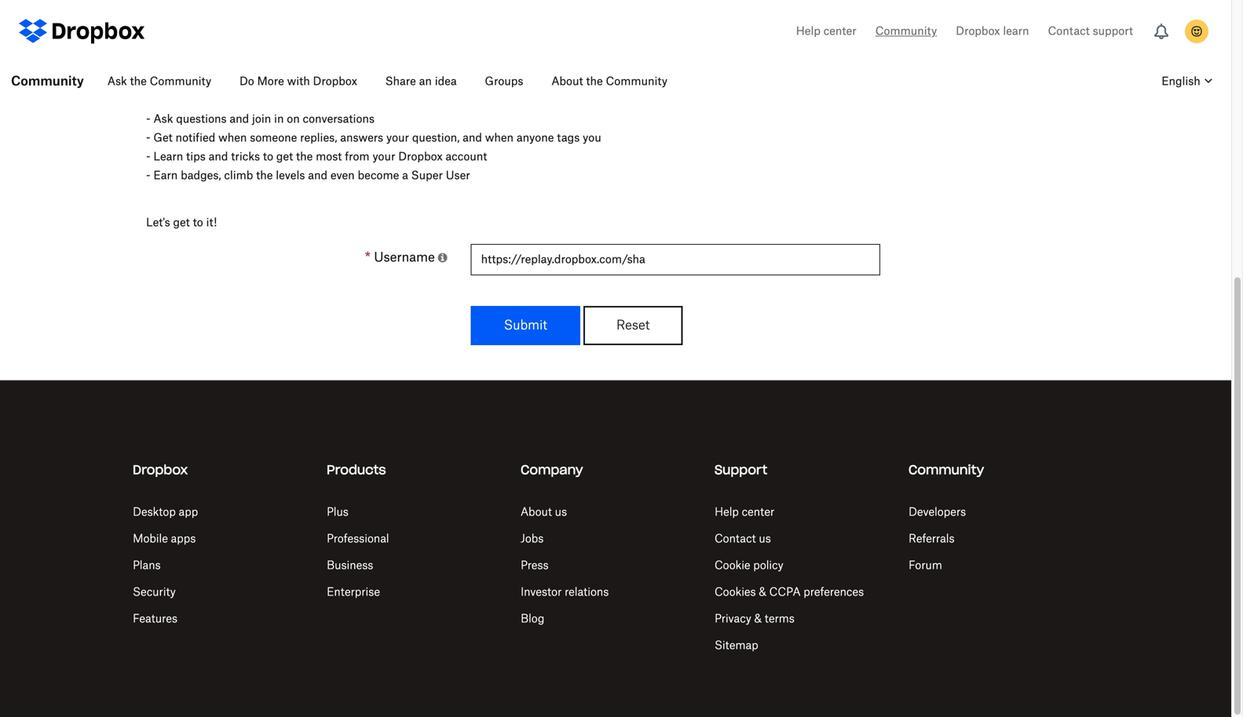 Task type: describe. For each thing, give the bounding box(es) containing it.
jobs
[[521, 534, 544, 545]]

you'll
[[382, 83, 413, 96]]

1 vertical spatial to
[[193, 218, 203, 229]]

professional
[[327, 534, 389, 545]]

dropbox learn link
[[956, 22, 1029, 41]]

question,
[[412, 133, 460, 144]]

business
[[327, 561, 373, 572]]

1 - from the top
[[146, 114, 150, 125]]

now
[[146, 83, 174, 96]]

support
[[715, 465, 768, 477]]

ask the community link
[[95, 63, 224, 101]]

english
[[1162, 76, 1201, 87]]

learn
[[153, 152, 183, 163]]

get inside - ask questions and join in on conversations - get notified when someone replies, answers your question, and when anyone tags you - learn tips and tricks to get the most from your dropbox account - earn badges, climb the levels and even become a super user
[[276, 152, 293, 163]]

replies,
[[300, 133, 337, 144]]

an
[[419, 76, 432, 87]]

1 vertical spatial your
[[373, 152, 395, 163]]

climb
[[224, 170, 253, 181]]

center for contact us
[[742, 508, 775, 519]]

the right climb
[[256, 170, 273, 181]]

blog link
[[521, 614, 545, 625]]

cookie policy
[[715, 561, 784, 572]]

cookie policy link
[[715, 561, 784, 572]]

account
[[446, 152, 487, 163]]

investor relations link
[[521, 588, 609, 599]]

questions
[[176, 114, 227, 125]]

1 vertical spatial community link
[[0, 63, 95, 101]]

share
[[385, 76, 416, 87]]

dropbox learn
[[956, 26, 1029, 37]]

and up account
[[463, 133, 482, 144]]

share an idea link
[[373, 63, 469, 101]]

even
[[331, 170, 355, 181]]

developers link
[[909, 508, 966, 519]]

with
[[287, 76, 310, 87]]

the left that
[[130, 76, 147, 87]]

dropbox inside - ask questions and join in on conversations - get notified when someone replies, answers your question, and when anyone tags you - learn tips and tricks to get the most from your dropbox account - earn badges, climb the levels and even become a super user
[[398, 152, 443, 163]]

show user options menu image
[[1185, 20, 1209, 43]]

it!
[[206, 218, 217, 229]]

of
[[271, 83, 282, 96]]

policy
[[753, 561, 784, 572]]

contact support link
[[1048, 22, 1134, 41]]

contact for contact us
[[715, 534, 756, 545]]

part
[[243, 83, 267, 96]]

features
[[133, 614, 177, 625]]

cookies & ccpa preferences link
[[715, 588, 864, 599]]

professional link
[[327, 534, 389, 545]]

2 when from the left
[[485, 133, 514, 144]]

blog
[[521, 614, 545, 625]]

groups link
[[472, 63, 536, 101]]

the up levels
[[296, 152, 313, 163]]

forum
[[909, 561, 943, 572]]

contact for contact support
[[1048, 26, 1090, 37]]

about us
[[521, 508, 567, 519]]

that
[[177, 83, 201, 96]]

support
[[1093, 26, 1134, 37]]

you
[[583, 133, 601, 144]]

about the community link
[[539, 63, 680, 101]]

this is the name you'll be known as in the community. image
[[438, 253, 447, 264]]

investor
[[521, 588, 562, 599]]

mobile apps
[[133, 534, 196, 545]]

developers
[[909, 508, 966, 519]]

about for about the community
[[552, 76, 583, 87]]

about us link
[[521, 508, 567, 519]]

app
[[179, 508, 198, 519]]

investor relations
[[521, 588, 609, 599]]

help center for contact us
[[715, 508, 775, 519]]

*
[[365, 252, 371, 264]]

plans link
[[133, 561, 161, 572]]

user
[[446, 170, 470, 181]]

ask inside ask the community link
[[107, 76, 127, 87]]

help center for community
[[796, 26, 857, 37]]

sitemap link
[[715, 641, 759, 652]]

be
[[416, 83, 431, 96]]

share an idea
[[385, 76, 457, 87]]

contact us
[[715, 534, 771, 545]]

cookies & ccpa preferences
[[715, 588, 864, 599]]

answers
[[340, 133, 383, 144]]

plus link
[[327, 508, 349, 519]]

press link
[[521, 561, 549, 572]]

privacy & terms
[[715, 614, 795, 625]]

& for cookies
[[759, 588, 767, 599]]

groups
[[485, 76, 524, 87]]

cookies
[[715, 588, 756, 599]]

able
[[434, 83, 459, 96]]

jobs link
[[521, 534, 544, 545]]

conversations
[[303, 114, 375, 125]]

dropbox up the desktop app "link"
[[133, 465, 188, 477]]

dropbox inside dropbox learn link
[[956, 26, 1000, 37]]

you're
[[204, 83, 239, 96]]

anyone
[[517, 133, 554, 144]]

security link
[[133, 588, 176, 599]]

do
[[240, 76, 254, 87]]



Task type: vqa. For each thing, say whether or not it's contained in the screenshot.
bottom About
yes



Task type: locate. For each thing, give the bounding box(es) containing it.
- left earn
[[146, 170, 150, 181]]

get up levels
[[276, 152, 293, 163]]

us up policy on the right
[[759, 534, 771, 545]]

on
[[287, 114, 300, 125]]

about up "jobs" link
[[521, 508, 552, 519]]

1 horizontal spatial community link
[[876, 22, 937, 41]]

help center link for contact us
[[715, 508, 775, 519]]

0 horizontal spatial help center
[[715, 508, 775, 519]]

and left join
[[230, 114, 249, 125]]

preferences
[[804, 588, 864, 599]]

desktop
[[133, 508, 176, 519]]

1 horizontal spatial to
[[263, 152, 273, 163]]

0 vertical spatial &
[[759, 588, 767, 599]]

1 horizontal spatial get
[[276, 152, 293, 163]]

about the community
[[552, 76, 668, 87]]

ask left now on the left of page
[[107, 76, 127, 87]]

1 horizontal spatial us
[[759, 534, 771, 545]]

privacy
[[715, 614, 752, 625]]

the right of
[[286, 83, 305, 96]]

1 when from the left
[[218, 133, 247, 144]]

1 vertical spatial contact
[[715, 534, 756, 545]]

dropbox
[[956, 26, 1000, 37], [313, 76, 357, 87], [398, 152, 443, 163], [133, 465, 188, 477]]

most
[[316, 152, 342, 163]]

us
[[555, 508, 567, 519], [759, 534, 771, 545]]

- down now on the left of page
[[146, 114, 150, 125]]

and
[[230, 114, 249, 125], [463, 133, 482, 144], [209, 152, 228, 163], [308, 170, 328, 181]]

contact left support
[[1048, 26, 1090, 37]]

None text field
[[471, 244, 881, 276]]

levels
[[276, 170, 305, 181]]

* username
[[365, 252, 435, 264]]

contact up cookie
[[715, 534, 756, 545]]

and down most
[[308, 170, 328, 181]]

0 horizontal spatial help
[[715, 508, 739, 519]]

to left it!
[[193, 218, 203, 229]]

0 horizontal spatial contact
[[715, 534, 756, 545]]

learn
[[1003, 26, 1029, 37]]

dropbox up super
[[398, 152, 443, 163]]

1 vertical spatial help center link
[[715, 508, 775, 519]]

help center
[[796, 26, 857, 37], [715, 508, 775, 519]]

0 vertical spatial us
[[555, 508, 567, 519]]

0 vertical spatial community link
[[876, 22, 937, 41]]

and right tips
[[209, 152, 228, 163]]

username
[[374, 252, 435, 264]]

1 vertical spatial about
[[521, 508, 552, 519]]

help for contact us
[[715, 508, 739, 519]]

business link
[[327, 561, 373, 572]]

privacy & terms link
[[715, 614, 795, 625]]

sitemap
[[715, 641, 759, 652]]

get right let's
[[173, 218, 190, 229]]

when
[[218, 133, 247, 144], [485, 133, 514, 144]]

relations
[[565, 588, 609, 599]]

community link
[[876, 22, 937, 41], [0, 63, 95, 101]]

company
[[521, 465, 583, 477]]

enterprise
[[327, 588, 380, 599]]

1 vertical spatial center
[[742, 508, 775, 519]]

& for privacy
[[754, 614, 762, 625]]

referrals link
[[909, 534, 955, 545]]

0 horizontal spatial to
[[193, 218, 203, 229]]

tags
[[557, 133, 580, 144]]

earn
[[153, 170, 178, 181]]

1 horizontal spatial when
[[485, 133, 514, 144]]

center for community
[[824, 26, 857, 37]]

get
[[153, 133, 173, 144]]

0 horizontal spatial ask
[[107, 76, 127, 87]]

plans
[[133, 561, 161, 572]]

apps
[[171, 534, 196, 545]]

about for about us
[[521, 508, 552, 519]]

1 vertical spatial us
[[759, 534, 771, 545]]

help for community
[[796, 26, 821, 37]]

0 horizontal spatial get
[[173, 218, 190, 229]]

ask inside - ask questions and join in on conversations - get notified when someone replies, answers your question, and when anyone tags you - learn tips and tricks to get the most from your dropbox account - earn badges, climb the levels and even become a super user
[[153, 114, 173, 125]]

0 horizontal spatial center
[[742, 508, 775, 519]]

let's
[[146, 218, 170, 229]]

community
[[876, 26, 937, 37], [11, 75, 84, 88], [150, 76, 211, 87], [606, 76, 668, 87], [308, 83, 379, 96], [909, 465, 984, 477]]

1 vertical spatial ask
[[153, 114, 173, 125]]

0 vertical spatial help center
[[796, 26, 857, 37]]

products
[[327, 465, 386, 477]]

enterprise link
[[327, 588, 380, 599]]

0 vertical spatial center
[[824, 26, 857, 37]]

badges,
[[181, 170, 221, 181]]

1 horizontal spatial contact
[[1048, 26, 1090, 37]]

to down someone
[[263, 152, 273, 163]]

contact us link
[[715, 534, 771, 545]]

0 vertical spatial to
[[263, 152, 273, 163]]

4 - from the top
[[146, 170, 150, 181]]

to inside - ask questions and join in on conversations - get notified when someone replies, answers your question, and when anyone tags you - learn tips and tricks to get the most from your dropbox account - earn badges, climb the levels and even become a super user
[[263, 152, 273, 163]]

ask up get
[[153, 114, 173, 125]]

ask the community
[[107, 76, 211, 87]]

your
[[386, 133, 409, 144], [373, 152, 395, 163]]

your right answers
[[386, 133, 409, 144]]

someone
[[250, 133, 297, 144]]

when left anyone
[[485, 133, 514, 144]]

mobile apps link
[[133, 534, 196, 545]]

1 horizontal spatial ask
[[153, 114, 173, 125]]

0 vertical spatial help
[[796, 26, 821, 37]]

do more with dropbox
[[240, 76, 357, 87]]

0 horizontal spatial when
[[218, 133, 247, 144]]

dropbox right 'with'
[[313, 76, 357, 87]]

1 horizontal spatial help center
[[796, 26, 857, 37]]

1 vertical spatial help
[[715, 508, 739, 519]]

1 vertical spatial &
[[754, 614, 762, 625]]

0 horizontal spatial community link
[[0, 63, 95, 101]]

us for contact us
[[759, 534, 771, 545]]

to
[[263, 152, 273, 163], [193, 218, 203, 229]]

from
[[345, 152, 370, 163]]

tricks
[[231, 152, 260, 163]]

notified
[[176, 133, 215, 144]]

1 horizontal spatial center
[[824, 26, 857, 37]]

referrals
[[909, 534, 955, 545]]

&
[[759, 588, 767, 599], [754, 614, 762, 625]]

& left ccpa on the right
[[759, 588, 767, 599]]

when up tricks
[[218, 133, 247, 144]]

about up tags
[[552, 76, 583, 87]]

to:
[[463, 83, 478, 96]]

us down company at left
[[555, 508, 567, 519]]

- left get
[[146, 133, 150, 144]]

more
[[257, 76, 284, 87]]

1 vertical spatial help center
[[715, 508, 775, 519]]

& left terms in the right bottom of the page
[[754, 614, 762, 625]]

plus
[[327, 508, 349, 519]]

ccpa
[[769, 588, 801, 599]]

desktop app
[[133, 508, 198, 519]]

3 - from the top
[[146, 152, 150, 163]]

in
[[274, 114, 284, 125]]

- ask questions and join in on conversations - get notified when someone replies, answers your question, and when anyone tags you - learn tips and tricks to get the most from your dropbox account - earn badges, climb the levels and even become a super user
[[146, 114, 601, 181]]

mobile
[[133, 534, 168, 545]]

desktop app link
[[133, 508, 198, 519]]

0 horizontal spatial help center link
[[715, 508, 775, 519]]

us for about us
[[555, 508, 567, 519]]

0 vertical spatial contact
[[1048, 26, 1090, 37]]

ask
[[107, 76, 127, 87], [153, 114, 173, 125]]

-
[[146, 114, 150, 125], [146, 133, 150, 144], [146, 152, 150, 163], [146, 170, 150, 181]]

forum link
[[909, 561, 943, 572]]

help center link for community
[[796, 22, 857, 41]]

become
[[358, 170, 399, 181]]

terms
[[765, 614, 795, 625]]

0 vertical spatial ask
[[107, 76, 127, 87]]

dropbox left learn
[[956, 26, 1000, 37]]

dropbox inside do more with dropbox link
[[313, 76, 357, 87]]

0 vertical spatial your
[[386, 133, 409, 144]]

0 vertical spatial get
[[276, 152, 293, 163]]

about
[[552, 76, 583, 87], [521, 508, 552, 519]]

0 horizontal spatial us
[[555, 508, 567, 519]]

cookie
[[715, 561, 751, 572]]

security
[[133, 588, 176, 599]]

None submit
[[471, 306, 581, 346], [584, 306, 683, 346], [471, 306, 581, 346], [584, 306, 683, 346]]

0 vertical spatial about
[[552, 76, 583, 87]]

your up become
[[373, 152, 395, 163]]

1 horizontal spatial help
[[796, 26, 821, 37]]

contact support
[[1048, 26, 1134, 37]]

2 - from the top
[[146, 133, 150, 144]]

help center link
[[796, 22, 857, 41], [715, 508, 775, 519]]

1 horizontal spatial help center link
[[796, 22, 857, 41]]

0 vertical spatial help center link
[[796, 22, 857, 41]]

the up "you"
[[586, 76, 603, 87]]

- left learn
[[146, 152, 150, 163]]

1 vertical spatial get
[[173, 218, 190, 229]]

let's get to it!
[[146, 218, 217, 229]]



